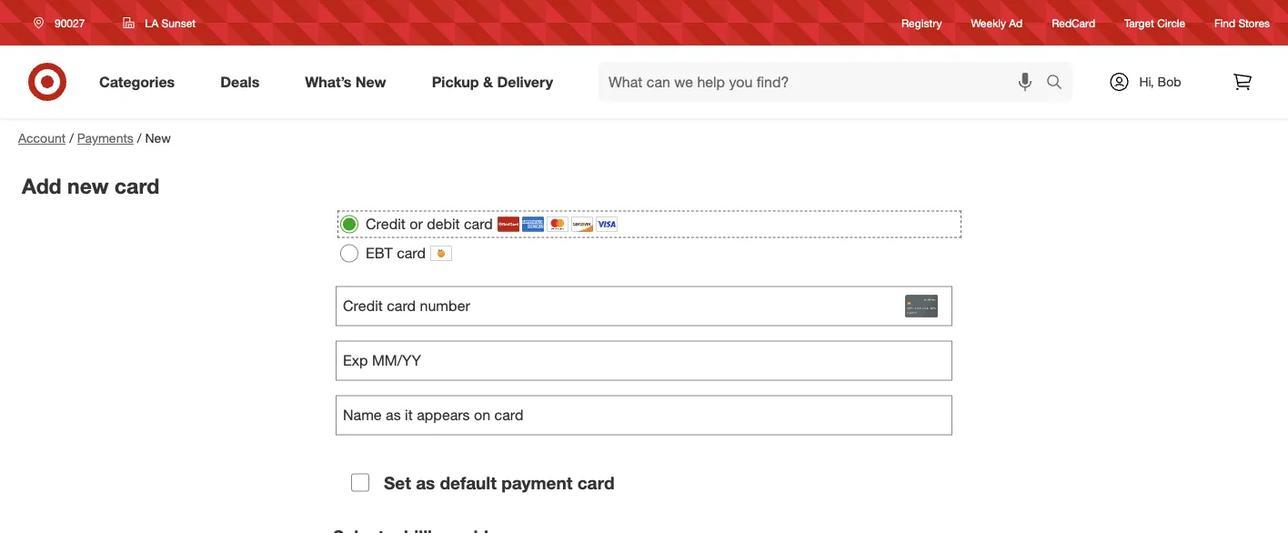 Task type: describe. For each thing, give the bounding box(es) containing it.
payments
[[77, 130, 134, 146]]

card right new
[[114, 173, 159, 198]]

&
[[483, 73, 493, 91]]

0 horizontal spatial new
[[145, 130, 171, 146]]

credit
[[366, 215, 406, 233]]

new
[[67, 173, 109, 198]]

target
[[1125, 16, 1155, 30]]

set as default payment card
[[384, 472, 615, 493]]

registry link
[[902, 15, 942, 31]]

weekly ad
[[972, 16, 1023, 30]]

ebt
[[366, 244, 393, 262]]

or
[[410, 215, 423, 233]]

as
[[416, 472, 435, 493]]

ebt card
[[366, 244, 426, 262]]

credit or debit card
[[366, 215, 493, 233]]

payments link
[[77, 130, 134, 146]]

ad
[[1010, 16, 1023, 30]]

categories
[[99, 73, 175, 91]]

pickup & delivery link
[[417, 62, 576, 102]]

90027
[[55, 16, 85, 30]]

target circle
[[1125, 16, 1186, 30]]

circle
[[1158, 16, 1186, 30]]

what's new link
[[290, 62, 409, 102]]

registry
[[902, 16, 942, 30]]

find stores
[[1215, 16, 1271, 30]]

What can we help you find? suggestions appear below search field
[[598, 62, 1051, 102]]

sunset
[[162, 16, 196, 30]]

target circle link
[[1125, 15, 1186, 31]]

add
[[22, 173, 62, 198]]

1 / from the left
[[69, 130, 74, 146]]

EBT card radio
[[340, 245, 359, 263]]

what's
[[305, 73, 352, 91]]

90027 button
[[22, 6, 104, 39]]

la sunset button
[[111, 6, 208, 39]]

account link
[[18, 130, 66, 146]]

find
[[1215, 16, 1236, 30]]



Task type: vqa. For each thing, say whether or not it's contained in the screenshot.
90027
yes



Task type: locate. For each thing, give the bounding box(es) containing it.
1 horizontal spatial /
[[137, 130, 142, 146]]

/
[[69, 130, 74, 146], [137, 130, 142, 146]]

delivery
[[497, 73, 553, 91]]

Credit or debit card radio
[[340, 215, 359, 234]]

new right what's on the left top of page
[[356, 73, 386, 91]]

new
[[356, 73, 386, 91], [145, 130, 171, 146]]

card right debit
[[464, 215, 493, 233]]

1 horizontal spatial new
[[356, 73, 386, 91]]

redcard link
[[1052, 15, 1096, 31]]

deals
[[220, 73, 260, 91]]

0 vertical spatial new
[[356, 73, 386, 91]]

card right payment
[[578, 472, 615, 493]]

categories link
[[84, 62, 198, 102]]

new right the payments
[[145, 130, 171, 146]]

weekly
[[972, 16, 1007, 30]]

hi,
[[1140, 74, 1155, 90]]

pickup & delivery
[[432, 73, 553, 91]]

bob
[[1158, 74, 1182, 90]]

what's new
[[305, 73, 386, 91]]

debit
[[427, 215, 460, 233]]

/ right the payments
[[137, 130, 142, 146]]

card
[[114, 173, 159, 198], [464, 215, 493, 233], [397, 244, 426, 262], [578, 472, 615, 493]]

pickup
[[432, 73, 479, 91]]

deals link
[[205, 62, 282, 102]]

set
[[384, 472, 411, 493]]

0 horizontal spatial /
[[69, 130, 74, 146]]

add new card
[[22, 173, 159, 198]]

search
[[1038, 75, 1082, 92]]

/ right account
[[69, 130, 74, 146]]

default
[[440, 472, 497, 493]]

card inside tab
[[397, 244, 426, 262]]

find stores link
[[1215, 15, 1271, 31]]

account
[[18, 130, 66, 146]]

payment
[[502, 472, 573, 493]]

la
[[145, 16, 159, 30]]

2 / from the left
[[137, 130, 142, 146]]

None checkbox
[[351, 474, 370, 492]]

ebt card tab
[[366, 243, 426, 265]]

weekly ad link
[[972, 15, 1023, 31]]

card down or
[[397, 244, 426, 262]]

None telephone field
[[336, 286, 953, 327], [336, 341, 953, 381], [336, 286, 953, 327], [336, 341, 953, 381]]

hi, bob
[[1140, 74, 1182, 90]]

None text field
[[336, 396, 953, 436]]

la sunset
[[145, 16, 196, 30]]

search button
[[1038, 62, 1082, 106]]

account / payments / new
[[18, 130, 171, 146]]

1 vertical spatial new
[[145, 130, 171, 146]]

stores
[[1239, 16, 1271, 30]]

redcard
[[1052, 16, 1096, 30]]



